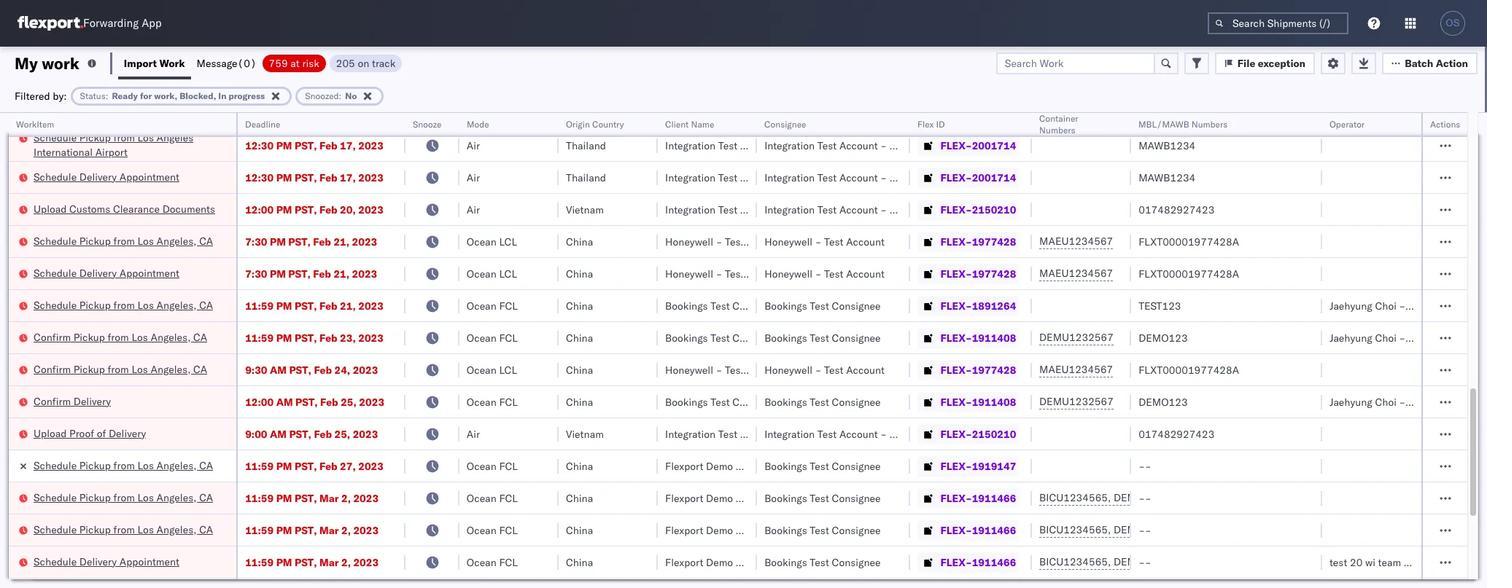 Task type: describe. For each thing, give the bounding box(es) containing it.
mbl/mawb numbers button
[[1132, 116, 1308, 131]]

flxt00001977428a for schedule delivery appointment
[[1139, 267, 1239, 280]]

3 flexport from the top
[[665, 524, 703, 537]]

forwarding
[[83, 16, 139, 30]]

operator
[[1330, 119, 1365, 130]]

9 schedule from the top
[[34, 523, 77, 537]]

message (0)
[[197, 57, 256, 70]]

work
[[42, 53, 79, 73]]

action
[[1436, 57, 1468, 70]]

: for snoozed
[[339, 90, 342, 101]]

11:59 pm pst, feb 27, 2023
[[245, 460, 384, 473]]

pickup for 3rd the schedule pickup from los angeles, ca link from the bottom
[[79, 459, 111, 472]]

205 on track
[[336, 57, 396, 70]]

upload customs clearance documents
[[34, 202, 215, 216]]

otter for otter products, llc
[[765, 107, 789, 120]]

in
[[218, 90, 226, 101]]

for
[[140, 90, 152, 101]]

2 flex- from the top
[[941, 139, 972, 152]]

confirm delivery link
[[34, 394, 111, 409]]

consignee button
[[757, 116, 895, 131]]

3 schedule pickup from los angeles, ca from the top
[[34, 459, 213, 472]]

schedule pickup from los angeles international airport button
[[34, 130, 217, 161]]

schedule delivery appointment button for 11:59 pm pst, mar 2, 2023
[[34, 555, 179, 571]]

flex-1911408 for 12:00 am pst, feb 25, 2023
[[941, 396, 1016, 409]]

delivery for 11:59 pm pst, mar 2, 2023
[[79, 555, 117, 569]]

1 integration test account - western digital from the top
[[765, 139, 961, 152]]

15 flex- from the top
[[941, 556, 972, 569]]

2 mawb1234 from the top
[[1139, 171, 1196, 184]]

from for 1st "confirm pickup from los angeles, ca" button from the top
[[108, 331, 129, 344]]

feb up 11:59 pm pst, feb 23, 2023
[[319, 299, 337, 313]]

country
[[592, 119, 624, 130]]

1 schedule delivery appointment link from the top
[[34, 105, 179, 120]]

4 flex- from the top
[[941, 203, 972, 216]]

3 flex- from the top
[[941, 171, 972, 184]]

bicu1234565, demu1232567 for schedule delivery appointment
[[1040, 556, 1188, 569]]

schedule delivery appointment button for 12:30 pm pst, feb 17, 2023
[[34, 170, 179, 186]]

7 ocean fcl from the top
[[467, 556, 518, 569]]

6 flex- from the top
[[941, 267, 972, 280]]

2 17, from the top
[[340, 171, 356, 184]]

2 12:30 from the top
[[245, 171, 274, 184]]

snooze
[[413, 119, 442, 130]]

205
[[336, 57, 355, 70]]

client name
[[665, 119, 714, 130]]

confirm delivery
[[34, 395, 111, 408]]

flex id
[[917, 119, 945, 130]]

container numbers button
[[1032, 110, 1117, 136]]

feb left 23,
[[319, 332, 337, 345]]

mode button
[[459, 116, 544, 131]]

angeles, for second the schedule pickup from los angeles, ca link from the bottom
[[156, 491, 197, 504]]

2 lcl from the top
[[499, 235, 517, 248]]

1977428 for schedule delivery appointment
[[972, 267, 1016, 280]]

10 schedule from the top
[[34, 555, 77, 569]]

12 resize handle column header from the left
[[1450, 113, 1468, 589]]

flex-1911466 for schedule pickup from los angeles, ca
[[941, 492, 1016, 505]]

schedule pickup from los angeles, ca for second schedule pickup from los angeles, ca button from the top of the page
[[34, 299, 213, 312]]

11:59 pm pst, feb 16, 2023
[[245, 107, 384, 120]]

23,
[[340, 332, 356, 345]]

schedule pickup from los angeles international airport
[[34, 131, 193, 159]]

schedule inside schedule pickup from los angeles international airport
[[34, 131, 77, 144]]

from for second schedule pickup from los angeles, ca button from the top of the page
[[113, 299, 135, 312]]

flex id button
[[910, 116, 1018, 131]]

upload customs clearance documents link
[[34, 202, 215, 216]]

1 western from the top
[[890, 139, 928, 152]]

1891264
[[972, 299, 1016, 313]]

container
[[1040, 113, 1079, 124]]

delivery inside upload proof of delivery link
[[109, 427, 146, 440]]

2 integration test account - western digital from the top
[[765, 171, 961, 184]]

21, for schedule pickup from los angeles, ca
[[340, 299, 356, 313]]

3 flexport demo consignee from the top
[[665, 524, 785, 537]]

1 ocean lcl from the top
[[467, 107, 517, 120]]

1 -- from the top
[[1139, 460, 1152, 473]]

3 resize handle column header from the left
[[442, 113, 459, 589]]

delivery for 12:00 am pst, feb 25, 2023
[[73, 395, 111, 408]]

deadline button
[[238, 116, 391, 131]]

4 ocean lcl from the top
[[467, 364, 517, 377]]

1 schedule delivery appointment button from the top
[[34, 105, 179, 121]]

status : ready for work, blocked, in progress
[[80, 90, 265, 101]]

5 schedule pickup from los angeles, ca link from the top
[[34, 523, 213, 537]]

6 ocean from the top
[[467, 364, 497, 377]]

origin country
[[566, 119, 624, 130]]

client name button
[[658, 116, 743, 131]]

11 resize handle column header from the left
[[1404, 113, 1422, 589]]

1 schedule from the top
[[34, 106, 77, 119]]

1 schedule pickup from los angeles, ca link from the top
[[34, 234, 213, 248]]

test 20 wi team assignment
[[1330, 556, 1457, 569]]

4 -- from the top
[[1139, 556, 1152, 569]]

017482927423 for 9:00 am pst, feb 25, 2023
[[1139, 428, 1215, 441]]

work
[[159, 57, 185, 70]]

progress
[[229, 90, 265, 101]]

demo123 for 11:59 pm pst, feb 23, 2023
[[1139, 332, 1188, 345]]

6 schedule from the top
[[34, 299, 77, 312]]

2 demo from the top
[[706, 492, 733, 505]]

10 china from the top
[[566, 524, 593, 537]]

upload for upload customs clearance documents
[[34, 202, 67, 216]]

5 fcl from the top
[[499, 492, 518, 505]]

mbl/mawb
[[1139, 119, 1190, 130]]

llc
[[838, 107, 856, 120]]

2 flexport demo consignee from the top
[[665, 492, 785, 505]]

ready
[[112, 90, 138, 101]]

upload for upload proof of delivery
[[34, 427, 67, 440]]

1911408 for 12:00 am pst, feb 25, 2023
[[972, 396, 1016, 409]]

3 schedule from the top
[[34, 170, 77, 183]]

confirm delivery button
[[34, 394, 111, 410]]

angeles, for 3rd the schedule pickup from los angeles, ca link from the bottom
[[156, 459, 197, 472]]

products,
[[791, 107, 836, 120]]

otter products, llc
[[765, 107, 856, 120]]

14 flex- from the top
[[941, 524, 972, 537]]

los for 2nd confirm pickup from los angeles, ca link from the bottom of the page
[[132, 331, 148, 344]]

25, for 9:00 am pst, feb 25, 2023
[[334, 428, 350, 441]]

1 1977428 from the top
[[972, 235, 1016, 248]]

import work
[[124, 57, 185, 70]]

los for first the schedule pickup from los angeles, ca link
[[137, 235, 154, 248]]

feb left 20,
[[319, 203, 337, 216]]

message
[[197, 57, 237, 70]]

1 11:59 from the top
[[245, 107, 274, 120]]

9:00
[[245, 428, 267, 441]]

deadline
[[245, 119, 280, 130]]

pickup for second the schedule pickup from los angeles, ca link
[[79, 299, 111, 312]]

feb left 24,
[[314, 364, 332, 377]]

resize handle column header for flex id
[[1015, 113, 1032, 589]]

angeles, for first the schedule pickup from los angeles, ca link
[[156, 235, 197, 248]]

otter products - test account
[[665, 107, 805, 120]]

file
[[1238, 57, 1256, 70]]

test
[[1330, 556, 1348, 569]]

schedule delivery appointment link for 12:30
[[34, 170, 179, 184]]

6 ocean fcl from the top
[[467, 524, 518, 537]]

resize handle column header for mode
[[541, 113, 559, 589]]

filtered
[[15, 89, 50, 102]]

3 ocean fcl from the top
[[467, 396, 518, 409]]

flexport. image
[[18, 16, 83, 31]]

batch action
[[1405, 57, 1468, 70]]

from for schedule pickup from los angeles international airport button
[[113, 131, 135, 144]]

1 2001714 from the top
[[972, 139, 1016, 152]]

4 lcl from the top
[[499, 364, 517, 377]]

maeu1234567 for confirm pickup from los angeles, ca
[[1040, 363, 1113, 376]]

1 flexport demo consignee from the top
[[665, 460, 785, 473]]

schedule delivery appointment for 12:30
[[34, 170, 179, 183]]

1 maeu1234567 from the top
[[1040, 235, 1113, 248]]

4 ocean fcl from the top
[[467, 460, 518, 473]]

delivery for 12:30 pm pst, feb 17, 2023
[[79, 170, 117, 183]]

snoozed
[[305, 90, 339, 101]]

4 flexport demo consignee from the top
[[665, 556, 785, 569]]

snoozed : no
[[305, 90, 357, 101]]

1 china from the top
[[566, 107, 593, 120]]

otter for otter products - test account
[[665, 107, 689, 120]]

4 air from the top
[[467, 428, 480, 441]]

2 ocean from the top
[[467, 235, 497, 248]]

2 12:30 pm pst, feb 17, 2023 from the top
[[245, 171, 384, 184]]

3 china from the top
[[566, 267, 593, 280]]

mar for schedule pickup from los angeles, ca
[[319, 492, 339, 505]]

4 fcl from the top
[[499, 460, 518, 473]]

10 ocean from the top
[[467, 524, 497, 537]]

on
[[358, 57, 369, 70]]

4 11:59 from the top
[[245, 460, 274, 473]]

from for 4th schedule pickup from los angeles, ca button from the top
[[113, 523, 135, 537]]

mar for schedule delivery appointment
[[319, 556, 339, 569]]

feb down snoozed : no
[[319, 107, 337, 120]]

my
[[15, 53, 38, 73]]

1 flex-1977428 from the top
[[941, 235, 1016, 248]]

resize handle column header for container numbers
[[1114, 113, 1132, 589]]

am for 12:00
[[276, 396, 293, 409]]

12:00 for 12:00 am pst, feb 25, 2023
[[245, 396, 274, 409]]

1 flxt00001977428a from the top
[[1139, 235, 1239, 248]]

2, for schedule delivery appointment
[[341, 556, 351, 569]]

4 flexport from the top
[[665, 556, 703, 569]]

container numbers
[[1040, 113, 1079, 136]]

demo123 for 12:00 am pst, feb 25, 2023
[[1139, 396, 1188, 409]]

at
[[291, 57, 300, 70]]

1 schedule delivery appointment from the top
[[34, 106, 179, 119]]

filtered by:
[[15, 89, 67, 102]]

resize handle column header for workitem
[[219, 113, 236, 589]]

no
[[345, 90, 357, 101]]

0 vertical spatial 21,
[[334, 235, 349, 248]]

7 11:59 from the top
[[245, 556, 274, 569]]

21, for schedule delivery appointment
[[334, 267, 349, 280]]

workitem button
[[9, 116, 222, 131]]

feb down deadline button
[[319, 139, 337, 152]]

os button
[[1436, 7, 1470, 40]]

numbers for mbl/mawb numbers
[[1192, 119, 1228, 130]]

1 ocean fcl from the top
[[467, 299, 518, 313]]

flex-1911466 for schedule delivery appointment
[[941, 556, 1016, 569]]

9:30
[[245, 364, 267, 377]]

3 air from the top
[[467, 203, 480, 216]]

upload proof of delivery link
[[34, 426, 146, 441]]

batch
[[1405, 57, 1434, 70]]

flex-1988285
[[941, 107, 1016, 120]]

25, for 12:00 am pst, feb 25, 2023
[[341, 396, 357, 409]]

by:
[[53, 89, 67, 102]]

12:00 am pst, feb 25, 2023
[[245, 396, 384, 409]]

1 lcl from the top
[[499, 107, 517, 120]]

4 ocean from the top
[[467, 299, 497, 313]]

7 schedule from the top
[[34, 459, 77, 472]]

2150210 for 9:00 am pst, feb 25, 2023
[[972, 428, 1016, 441]]

11:59 pm pst, feb 21, 2023
[[245, 299, 384, 313]]

documents
[[162, 202, 215, 216]]

8 flex- from the top
[[941, 332, 972, 345]]

name
[[691, 119, 714, 130]]

vietnam for 12:00 pm pst, feb 20, 2023
[[566, 203, 604, 216]]

2 flexport from the top
[[665, 492, 703, 505]]

2 7:30 from the top
[[245, 267, 267, 280]]

3 11:59 from the top
[[245, 332, 274, 345]]

2 confirm pickup from los angeles, ca link from the top
[[34, 362, 207, 377]]

app
[[142, 16, 162, 30]]

9 china from the top
[[566, 492, 593, 505]]

blocked,
[[180, 90, 216, 101]]

batch action button
[[1382, 52, 1478, 74]]

track
[[372, 57, 396, 70]]

os
[[1446, 18, 1460, 28]]

appointment for 7:30 pm pst, feb 21, 2023
[[119, 267, 179, 280]]

4 schedule pickup from los angeles, ca button from the top
[[34, 523, 213, 539]]

id
[[936, 119, 945, 130]]

2 11:59 from the top
[[245, 299, 274, 313]]

3 -- from the top
[[1139, 524, 1152, 537]]

resize handle column header for mbl/mawb numbers
[[1305, 113, 1322, 589]]

24,
[[334, 364, 350, 377]]

2 air from the top
[[467, 171, 480, 184]]

1 confirm pickup from los angeles, ca from the top
[[34, 331, 207, 344]]

10 flex- from the top
[[941, 396, 972, 409]]

maeu1234567 for schedule delivery appointment
[[1040, 267, 1113, 280]]

flex-1911408 for 11:59 pm pst, feb 23, 2023
[[941, 332, 1016, 345]]

1 flex- from the top
[[941, 107, 972, 120]]

flxt00001977428a for confirm pickup from los angeles, ca
[[1139, 364, 1239, 377]]

resize handle column header for client name
[[740, 113, 757, 589]]

1 confirm pickup from los angeles, ca link from the top
[[34, 330, 207, 345]]

bicu1234565, for schedule delivery appointment
[[1040, 556, 1111, 569]]

7 china from the top
[[566, 396, 593, 409]]

flex
[[917, 119, 934, 130]]

2 confirm pickup from los angeles, ca from the top
[[34, 363, 207, 376]]



Task type: locate. For each thing, give the bounding box(es) containing it.
2, for schedule pickup from los angeles, ca
[[341, 492, 351, 505]]

0 vertical spatial 2150210
[[972, 203, 1016, 216]]

21, down 20,
[[334, 235, 349, 248]]

1 vertical spatial digital
[[931, 171, 961, 184]]

9 ocean from the top
[[467, 492, 497, 505]]

0 vertical spatial 1911466
[[972, 492, 1016, 505]]

2 vertical spatial bicu1234565, demu1232567
[[1040, 556, 1188, 569]]

1 vertical spatial flex-1911466
[[941, 524, 1016, 537]]

7 fcl from the top
[[499, 556, 518, 569]]

0 vertical spatial 12:00
[[245, 203, 274, 216]]

2 vertical spatial 1911466
[[972, 556, 1016, 569]]

pickup for the schedule pickup from los angeles international airport link
[[79, 131, 111, 144]]

3 schedule pickup from los angeles, ca button from the top
[[34, 491, 213, 507]]

6 fcl from the top
[[499, 524, 518, 537]]

1919147
[[972, 460, 1016, 473]]

1 2150210 from the top
[[972, 203, 1016, 216]]

1 vertical spatial 12:30 pm pst, feb 17, 2023
[[245, 171, 384, 184]]

flex-2150210 for 12:00 pm pst, feb 20, 2023
[[941, 203, 1016, 216]]

workitem
[[16, 119, 54, 130]]

1 vertical spatial 12:30
[[245, 171, 274, 184]]

pickup for 2nd confirm pickup from los angeles, ca link from the bottom of the page
[[73, 331, 105, 344]]

0 vertical spatial flxt00001977428a
[[1139, 235, 1239, 248]]

2 schedule from the top
[[34, 131, 77, 144]]

delivery inside 'confirm delivery' link
[[73, 395, 111, 408]]

schedule pickup from los angeles, ca button
[[34, 234, 213, 250], [34, 298, 213, 314], [34, 491, 213, 507], [34, 523, 213, 539]]

0 vertical spatial flex-2001714
[[941, 139, 1016, 152]]

0 vertical spatial am
[[270, 364, 287, 377]]

9 flex- from the top
[[941, 364, 972, 377]]

los for second the schedule pickup from los angeles, ca link
[[137, 299, 154, 312]]

2 schedule pickup from los angeles, ca button from the top
[[34, 298, 213, 314]]

1 vertical spatial 1911466
[[972, 524, 1016, 537]]

0 vertical spatial 17,
[[340, 139, 356, 152]]

3 flex-1911466 from the top
[[941, 556, 1016, 569]]

3 bicu1234565, demu1232567 from the top
[[1040, 556, 1188, 569]]

integration test account - on ag
[[665, 203, 822, 216], [765, 203, 922, 216], [665, 428, 822, 441], [765, 428, 922, 441]]

origin
[[566, 119, 590, 130]]

confirm pickup from los angeles, ca
[[34, 331, 207, 344], [34, 363, 207, 376]]

1 vertical spatial demo123
[[1139, 396, 1188, 409]]

schedule delivery appointment for 11:59
[[34, 555, 179, 569]]

17, down "16,"
[[340, 139, 356, 152]]

1 vertical spatial 2001714
[[972, 171, 1016, 184]]

0 vertical spatial 2,
[[341, 492, 351, 505]]

los for 2nd confirm pickup from los angeles, ca link from the top of the page
[[132, 363, 148, 376]]

1 vertical spatial 1911408
[[972, 396, 1016, 409]]

feb left 27, on the bottom
[[319, 460, 337, 473]]

2 vertical spatial 1977428
[[972, 364, 1016, 377]]

integration test account - western digital down consignee button at the top right
[[765, 171, 961, 184]]

los for second the schedule pickup from los angeles, ca link from the bottom
[[137, 491, 154, 504]]

2 schedule pickup from los angeles, ca link from the top
[[34, 298, 213, 313]]

2 vertical spatial flxt00001977428a
[[1139, 364, 1239, 377]]

upload proof of delivery button
[[34, 426, 146, 442]]

0 vertical spatial thailand
[[566, 139, 606, 152]]

1 flex-1911408 from the top
[[941, 332, 1016, 345]]

3 11:59 pm pst, mar 2, 2023 from the top
[[245, 556, 379, 569]]

1 digital from the top
[[931, 139, 961, 152]]

2 schedule delivery appointment button from the top
[[34, 170, 179, 186]]

appointment for 12:30 pm pst, feb 17, 2023
[[119, 170, 179, 183]]

2 thailand from the top
[[566, 171, 606, 184]]

0 vertical spatial confirm pickup from los angeles, ca
[[34, 331, 207, 344]]

1 vertical spatial 7:30 pm pst, feb 21, 2023
[[245, 267, 377, 280]]

am right 9:00
[[270, 428, 287, 441]]

7 ocean from the top
[[467, 396, 497, 409]]

0 vertical spatial mawb1234
[[1139, 139, 1196, 152]]

0 vertical spatial confirm
[[34, 331, 71, 344]]

schedule pickup from los angeles, ca for 4th schedule pickup from los angeles, ca button from the bottom
[[34, 235, 213, 248]]

1 vertical spatial 7:30
[[245, 267, 267, 280]]

resize handle column header for origin country
[[640, 113, 658, 589]]

schedule pickup from los angeles, ca link
[[34, 234, 213, 248], [34, 298, 213, 313], [34, 458, 213, 473], [34, 491, 213, 505], [34, 523, 213, 537]]

: left the ready
[[106, 90, 108, 101]]

21,
[[334, 235, 349, 248], [334, 267, 349, 280], [340, 299, 356, 313]]

11:59 pm pst, mar 2, 2023 for schedule delivery appointment
[[245, 556, 379, 569]]

1 vertical spatial flxt00001977428a
[[1139, 267, 1239, 280]]

0 vertical spatial 12:30 pm pst, feb 17, 2023
[[245, 139, 384, 152]]

integration test account - western digital down 'llc'
[[765, 139, 961, 152]]

0 vertical spatial maeu1234567
[[1040, 235, 1113, 248]]

0 horizontal spatial numbers
[[1040, 125, 1076, 136]]

1 horizontal spatial :
[[339, 90, 342, 101]]

flex-1911408 up flex-1919147
[[941, 396, 1016, 409]]

client
[[665, 119, 689, 130]]

3 2, from the top
[[341, 556, 351, 569]]

am for 9:00
[[270, 428, 287, 441]]

2 flex-2001714 from the top
[[941, 171, 1016, 184]]

1 12:30 from the top
[[245, 139, 274, 152]]

1911408 up 1919147
[[972, 396, 1016, 409]]

flex-1891264
[[941, 299, 1016, 313]]

angeles, for second the schedule pickup from los angeles, ca link
[[156, 299, 197, 312]]

1911466 for schedule pickup from los angeles, ca
[[972, 492, 1016, 505]]

3 flex-1977428 from the top
[[941, 364, 1016, 377]]

0 vertical spatial flex-2150210
[[941, 203, 1016, 216]]

2 7:30 pm pst, feb 21, 2023 from the top
[[245, 267, 377, 280]]

schedule delivery appointment link for 11:59
[[34, 555, 179, 569]]

1 vertical spatial confirm
[[34, 363, 71, 376]]

16,
[[340, 107, 356, 120]]

integration test account - western digital
[[765, 139, 961, 152], [765, 171, 961, 184]]

7:30
[[245, 235, 267, 248], [245, 267, 267, 280]]

2 vertical spatial 21,
[[340, 299, 356, 313]]

1 appointment from the top
[[119, 106, 179, 119]]

1 7:30 pm pst, feb 21, 2023 from the top
[[245, 235, 377, 248]]

2 flex-1911466 from the top
[[941, 524, 1016, 537]]

account
[[767, 107, 805, 120], [840, 139, 878, 152], [840, 171, 878, 184], [740, 203, 779, 216], [840, 203, 878, 216], [747, 235, 785, 248], [846, 235, 885, 248], [747, 267, 785, 280], [846, 267, 885, 280], [747, 364, 785, 377], [846, 364, 885, 377], [740, 428, 779, 441], [840, 428, 878, 441]]

schedule pickup from los angeles, ca for 3rd schedule pickup from los angeles, ca button from the top of the page
[[34, 491, 213, 504]]

9:00 am pst, feb 25, 2023
[[245, 428, 378, 441]]

numbers inside the container numbers
[[1040, 125, 1076, 136]]

0 horizontal spatial otter
[[665, 107, 689, 120]]

20,
[[340, 203, 356, 216]]

am down 9:30 am pst, feb 24, 2023
[[276, 396, 293, 409]]

: left no
[[339, 90, 342, 101]]

flex-1977428 for schedule delivery appointment
[[941, 267, 1016, 280]]

1 vertical spatial 25,
[[334, 428, 350, 441]]

5 flex- from the top
[[941, 235, 972, 248]]

1 vertical spatial 12:00
[[245, 396, 274, 409]]

flex-1919147
[[941, 460, 1016, 473]]

schedule delivery appointment button for 7:30 pm pst, feb 21, 2023
[[34, 266, 179, 282]]

pickup for 5th the schedule pickup from los angeles, ca link
[[79, 523, 111, 537]]

1911408 for 11:59 pm pst, feb 23, 2023
[[972, 332, 1016, 345]]

2 schedule delivery appointment from the top
[[34, 170, 179, 183]]

upload left proof
[[34, 427, 67, 440]]

confirm
[[34, 331, 71, 344], [34, 363, 71, 376], [34, 395, 71, 408]]

0 vertical spatial western
[[890, 139, 928, 152]]

0 horizontal spatial :
[[106, 90, 108, 101]]

1 vertical spatial mar
[[319, 524, 339, 537]]

2 western from the top
[[890, 171, 928, 184]]

bicu1234565, demu1232567 for schedule pickup from los angeles, ca
[[1040, 492, 1188, 505]]

schedule pickup from los angeles, ca for 4th schedule pickup from los angeles, ca button from the top
[[34, 523, 213, 537]]

1 vertical spatial 17,
[[340, 171, 356, 184]]

1 vertical spatial bicu1234565,
[[1040, 524, 1111, 537]]

flex-2150210 button
[[917, 200, 1019, 220], [917, 200, 1019, 220], [917, 424, 1019, 445], [917, 424, 1019, 445]]

1 vertical spatial maeu1234567
[[1040, 267, 1113, 280]]

2 vertical spatial flex-1977428
[[941, 364, 1016, 377]]

international
[[34, 146, 93, 159]]

numbers right mbl/mawb
[[1192, 119, 1228, 130]]

2 schedule pickup from los angeles, ca from the top
[[34, 299, 213, 312]]

air
[[467, 139, 480, 152], [467, 171, 480, 184], [467, 203, 480, 216], [467, 428, 480, 441]]

confirm for 9:30 am pst, feb 24, 2023
[[34, 363, 71, 376]]

upload
[[34, 202, 67, 216], [34, 427, 67, 440]]

12:00
[[245, 203, 274, 216], [245, 396, 274, 409]]

20
[[1350, 556, 1363, 569]]

file exception
[[1238, 57, 1306, 70]]

1 otter from the left
[[665, 107, 689, 120]]

schedule delivery appointment for 7:30
[[34, 267, 179, 280]]

3 schedule pickup from los angeles, ca link from the top
[[34, 458, 213, 473]]

2 flex-2150210 from the top
[[941, 428, 1016, 441]]

5 ocean from the top
[[467, 332, 497, 345]]

0 vertical spatial flex-1977428
[[941, 235, 1016, 248]]

2 china from the top
[[566, 235, 593, 248]]

2 11:59 pm pst, mar 2, 2023 from the top
[[245, 524, 379, 537]]

4 china from the top
[[566, 299, 593, 313]]

of
[[97, 427, 106, 440]]

3 maeu1234567 from the top
[[1040, 363, 1113, 376]]

consignee inside button
[[765, 119, 807, 130]]

feb up 11:59 pm pst, feb 21, 2023
[[313, 267, 331, 280]]

1 flex-1911466 from the top
[[941, 492, 1016, 505]]

2 flxt00001977428a from the top
[[1139, 267, 1239, 280]]

1988285
[[972, 107, 1016, 120]]

from for 4th schedule pickup from los angeles, ca button from the bottom
[[113, 235, 135, 248]]

0 vertical spatial confirm pickup from los angeles, ca link
[[34, 330, 207, 345]]

flex-1911466 button
[[917, 488, 1019, 509], [917, 488, 1019, 509], [917, 520, 1019, 541], [917, 520, 1019, 541], [917, 553, 1019, 573], [917, 553, 1019, 573]]

1 vertical spatial flex-2150210
[[941, 428, 1016, 441]]

from for 3rd schedule pickup from los angeles, ca button from the top of the page
[[113, 491, 135, 504]]

0 vertical spatial integration test account - western digital
[[765, 139, 961, 152]]

0 vertical spatial digital
[[931, 139, 961, 152]]

risk
[[302, 57, 319, 70]]

1 mawb1234 from the top
[[1139, 139, 1196, 152]]

3 lcl from the top
[[499, 267, 517, 280]]

2 vertical spatial mar
[[319, 556, 339, 569]]

1 vertical spatial integration test account - western digital
[[765, 171, 961, 184]]

2 vertical spatial flex-1911466
[[941, 556, 1016, 569]]

feb up 12:00 pm pst, feb 20, 2023
[[319, 171, 337, 184]]

am right 9:30
[[270, 364, 287, 377]]

2001714 down flex id button
[[972, 171, 1016, 184]]

759
[[269, 57, 288, 70]]

products
[[692, 107, 733, 120]]

flex-1977428
[[941, 235, 1016, 248], [941, 267, 1016, 280], [941, 364, 1016, 377]]

1 vertical spatial thailand
[[566, 171, 606, 184]]

2 ocean fcl from the top
[[467, 332, 518, 345]]

pickup inside schedule pickup from los angeles international airport
[[79, 131, 111, 144]]

otter left products,
[[765, 107, 789, 120]]

1 upload from the top
[[34, 202, 67, 216]]

0 vertical spatial 12:30
[[245, 139, 274, 152]]

2 maeu1234567 from the top
[[1040, 267, 1113, 280]]

1977428 for confirm pickup from los angeles, ca
[[972, 364, 1016, 377]]

delivery for 7:30 pm pst, feb 21, 2023
[[79, 267, 117, 280]]

resize handle column header for consignee
[[893, 113, 910, 589]]

0 vertical spatial 25,
[[341, 396, 357, 409]]

11:59 pm pst, mar 2, 2023 for schedule pickup from los angeles, ca
[[245, 492, 379, 505]]

1 vertical spatial confirm pickup from los angeles, ca
[[34, 363, 207, 376]]

numbers
[[1192, 119, 1228, 130], [1040, 125, 1076, 136]]

6 11:59 from the top
[[245, 524, 274, 537]]

upload customs clearance documents button
[[34, 202, 215, 218]]

1 vertical spatial 21,
[[334, 267, 349, 280]]

flex-1977428 button
[[917, 232, 1019, 252], [917, 232, 1019, 252], [917, 264, 1019, 284], [917, 264, 1019, 284], [917, 360, 1019, 380], [917, 360, 1019, 380]]

4 schedule delivery appointment link from the top
[[34, 555, 179, 569]]

0 vertical spatial flex-1911408
[[941, 332, 1016, 345]]

759 at risk
[[269, 57, 319, 70]]

2 vertical spatial confirm
[[34, 395, 71, 408]]

honeywell - test account
[[665, 235, 785, 248], [765, 235, 885, 248], [665, 267, 785, 280], [765, 267, 885, 280], [665, 364, 785, 377], [765, 364, 885, 377]]

1 mar from the top
[[319, 492, 339, 505]]

status
[[80, 90, 106, 101]]

1 vertical spatial vietnam
[[566, 428, 604, 441]]

angeles, for 5th the schedule pickup from los angeles, ca link
[[156, 523, 197, 537]]

: for status
[[106, 90, 108, 101]]

feb down 12:00 am pst, feb 25, 2023
[[314, 428, 332, 441]]

0 vertical spatial 7:30
[[245, 235, 267, 248]]

1 11:59 pm pst, mar 2, 2023 from the top
[[245, 492, 379, 505]]

0 vertical spatial bicu1234565, demu1232567
[[1040, 492, 1188, 505]]

pickup for first the schedule pickup from los angeles, ca link
[[79, 235, 111, 248]]

1 ocean from the top
[[467, 107, 497, 120]]

bookings test consignee
[[665, 299, 782, 313], [765, 299, 881, 313], [665, 332, 782, 345], [765, 332, 881, 345], [665, 396, 782, 409], [765, 396, 881, 409], [765, 460, 881, 473], [765, 492, 881, 505], [765, 524, 881, 537], [765, 556, 881, 569]]

2,
[[341, 492, 351, 505], [341, 524, 351, 537], [341, 556, 351, 569]]

numbers for container numbers
[[1040, 125, 1076, 136]]

work,
[[154, 90, 177, 101]]

upload left 'customs' at the left
[[34, 202, 67, 216]]

demo123
[[1139, 332, 1188, 345], [1139, 396, 1188, 409]]

am
[[270, 364, 287, 377], [276, 396, 293, 409], [270, 428, 287, 441]]

confirm for 12:00 am pst, feb 25, 2023
[[34, 395, 71, 408]]

forwarding app
[[83, 16, 162, 30]]

017482927423 for 12:00 pm pst, feb 20, 2023
[[1139, 203, 1215, 216]]

1 confirm from the top
[[34, 331, 71, 344]]

1 1911408 from the top
[[972, 332, 1016, 345]]

thailand
[[566, 139, 606, 152], [566, 171, 606, 184]]

21, up 23,
[[340, 299, 356, 313]]

otter left name
[[665, 107, 689, 120]]

27,
[[340, 460, 356, 473]]

4 schedule pickup from los angeles, ca link from the top
[[34, 491, 213, 505]]

1911466
[[972, 492, 1016, 505], [972, 524, 1016, 537], [972, 556, 1016, 569]]

3 appointment from the top
[[119, 267, 179, 280]]

21, up 11:59 pm pst, feb 21, 2023
[[334, 267, 349, 280]]

resize handle column header for deadline
[[388, 113, 406, 589]]

1 vertical spatial confirm pickup from los angeles, ca link
[[34, 362, 207, 377]]

1 vertical spatial mawb1234
[[1139, 171, 1196, 184]]

mbl/mawb numbers
[[1139, 119, 1228, 130]]

8 china from the top
[[566, 460, 593, 473]]

1 vertical spatial flex-2001714
[[941, 171, 1016, 184]]

7 flex- from the top
[[941, 299, 972, 313]]

2001714
[[972, 139, 1016, 152], [972, 171, 1016, 184]]

airport
[[95, 146, 128, 159]]

bicu1234565, for schedule pickup from los angeles, ca
[[1040, 492, 1111, 505]]

pst,
[[295, 107, 317, 120], [295, 139, 317, 152], [295, 171, 317, 184], [295, 203, 317, 216], [288, 235, 311, 248], [288, 267, 311, 280], [295, 299, 317, 313], [295, 332, 317, 345], [289, 364, 311, 377], [296, 396, 318, 409], [289, 428, 311, 441], [295, 460, 317, 473], [295, 492, 317, 505], [295, 524, 317, 537], [295, 556, 317, 569]]

1 vertical spatial am
[[276, 396, 293, 409]]

0 vertical spatial 1911408
[[972, 332, 1016, 345]]

12:00 right the "documents"
[[245, 203, 274, 216]]

12:30 pm pst, feb 17, 2023 up 12:00 pm pst, feb 20, 2023
[[245, 171, 384, 184]]

flexport demo consignee
[[665, 460, 785, 473], [665, 492, 785, 505], [665, 524, 785, 537], [665, 556, 785, 569]]

0 vertical spatial demo123
[[1139, 332, 1188, 345]]

0 vertical spatial confirm pickup from los angeles, ca button
[[34, 330, 207, 346]]

los for 5th the schedule pickup from los angeles, ca link
[[137, 523, 154, 537]]

import
[[124, 57, 157, 70]]

1 vertical spatial flex-1911408
[[941, 396, 1016, 409]]

vietnam for 9:00 am pst, feb 25, 2023
[[566, 428, 604, 441]]

2 vertical spatial maeu1234567
[[1040, 363, 1113, 376]]

from for first "confirm pickup from los angeles, ca" button from the bottom
[[108, 363, 129, 376]]

2 vertical spatial 2,
[[341, 556, 351, 569]]

ca
[[199, 235, 213, 248], [199, 299, 213, 312], [193, 331, 207, 344], [193, 363, 207, 376], [199, 459, 213, 472], [199, 491, 213, 504], [199, 523, 213, 537]]

6 resize handle column header from the left
[[740, 113, 757, 589]]

4 demo from the top
[[706, 556, 733, 569]]

7:30 pm pst, feb 21, 2023
[[245, 235, 377, 248], [245, 267, 377, 280]]

import work button
[[118, 47, 191, 80]]

los for the schedule pickup from los angeles international airport link
[[137, 131, 154, 144]]

3 ocean from the top
[[467, 267, 497, 280]]

0 vertical spatial bicu1234565,
[[1040, 492, 1111, 505]]

appointment for 11:59 pm pst, mar 2, 2023
[[119, 555, 179, 569]]

1 vertical spatial bicu1234565, demu1232567
[[1040, 524, 1188, 537]]

0 vertical spatial flex-1911466
[[941, 492, 1016, 505]]

0 vertical spatial 11:59 pm pst, mar 2, 2023
[[245, 492, 379, 505]]

1 vertical spatial 11:59 pm pst, mar 2, 2023
[[245, 524, 379, 537]]

3 ocean lcl from the top
[[467, 267, 517, 280]]

10 resize handle column header from the left
[[1305, 113, 1322, 589]]

2 1911466 from the top
[[972, 524, 1016, 537]]

flex-1977428 for confirm pickup from los angeles, ca
[[941, 364, 1016, 377]]

flex-1911408 down flex-1891264 on the right bottom
[[941, 332, 1016, 345]]

flex-1988285 button
[[917, 103, 1019, 124], [917, 103, 1019, 124]]

0 vertical spatial upload
[[34, 202, 67, 216]]

17, up 20,
[[340, 171, 356, 184]]

0 vertical spatial 2001714
[[972, 139, 1016, 152]]

mbltest1234
[[1139, 107, 1208, 120]]

12:00 up 9:00
[[245, 396, 274, 409]]

0 vertical spatial vietnam
[[566, 203, 604, 216]]

1 horizontal spatial otter
[[765, 107, 789, 120]]

schedule delivery appointment
[[34, 106, 179, 119], [34, 170, 179, 183], [34, 267, 179, 280], [34, 555, 179, 569]]

los for 3rd the schedule pickup from los angeles, ca link from the bottom
[[137, 459, 154, 472]]

2 confirm from the top
[[34, 363, 71, 376]]

los inside schedule pickup from los angeles international airport
[[137, 131, 154, 144]]

1911466 for schedule delivery appointment
[[972, 556, 1016, 569]]

2 vertical spatial am
[[270, 428, 287, 441]]

mode
[[467, 119, 489, 130]]

7:30 pm pst, feb 21, 2023 down 12:00 pm pst, feb 20, 2023
[[245, 235, 377, 248]]

12:30 pm pst, feb 17, 2023 down deadline button
[[245, 139, 384, 152]]

schedule delivery appointment link for 7:30
[[34, 266, 179, 280]]

1 vertical spatial 1977428
[[972, 267, 1016, 280]]

2 vertical spatial 11:59 pm pst, mar 2, 2023
[[245, 556, 379, 569]]

1 vertical spatial 017482927423
[[1139, 428, 1215, 441]]

11 flex- from the top
[[941, 428, 972, 441]]

0 vertical spatial 017482927423
[[1139, 203, 1215, 216]]

flex-2150210 for 9:00 am pst, feb 25, 2023
[[941, 428, 1016, 441]]

Search Shipments (/) text field
[[1208, 12, 1349, 34]]

0 vertical spatial 7:30 pm pst, feb 21, 2023
[[245, 235, 377, 248]]

2 fcl from the top
[[499, 332, 518, 345]]

(0)
[[237, 57, 256, 70]]

resize handle column header
[[219, 113, 236, 589], [388, 113, 406, 589], [442, 113, 459, 589], [541, 113, 559, 589], [640, 113, 658, 589], [740, 113, 757, 589], [893, 113, 910, 589], [1015, 113, 1032, 589], [1114, 113, 1132, 589], [1305, 113, 1322, 589], [1404, 113, 1422, 589], [1450, 113, 1468, 589]]

2001714 down 1988285
[[972, 139, 1016, 152]]

flex-
[[941, 107, 972, 120], [941, 139, 972, 152], [941, 171, 972, 184], [941, 203, 972, 216], [941, 235, 972, 248], [941, 267, 972, 280], [941, 299, 972, 313], [941, 332, 972, 345], [941, 364, 972, 377], [941, 396, 972, 409], [941, 428, 972, 441], [941, 460, 972, 473], [941, 492, 972, 505], [941, 524, 972, 537], [941, 556, 972, 569]]

pickup for 2nd confirm pickup from los angeles, ca link from the top of the page
[[73, 363, 105, 376]]

9:30 am pst, feb 24, 2023
[[245, 364, 378, 377]]

4 resize handle column header from the left
[[541, 113, 559, 589]]

china
[[566, 107, 593, 120], [566, 235, 593, 248], [566, 267, 593, 280], [566, 299, 593, 313], [566, 332, 593, 345], [566, 364, 593, 377], [566, 396, 593, 409], [566, 460, 593, 473], [566, 492, 593, 505], [566, 524, 593, 537], [566, 556, 593, 569]]

11:59 pm pst, feb 23, 2023
[[245, 332, 384, 345]]

0 vertical spatial 1977428
[[972, 235, 1016, 248]]

1911408 down 1891264
[[972, 332, 1016, 345]]

ocean lcl
[[467, 107, 517, 120], [467, 235, 517, 248], [467, 267, 517, 280], [467, 364, 517, 377]]

customs
[[69, 202, 110, 216]]

flexport
[[665, 460, 703, 473], [665, 492, 703, 505], [665, 524, 703, 537], [665, 556, 703, 569]]

flex-2001714 button
[[917, 135, 1019, 156], [917, 135, 1019, 156], [917, 167, 1019, 188], [917, 167, 1019, 188]]

1 vertical spatial upload
[[34, 427, 67, 440]]

1 vertical spatial 2150210
[[972, 428, 1016, 441]]

3 mar from the top
[[319, 556, 339, 569]]

6 china from the top
[[566, 364, 593, 377]]

12 flex- from the top
[[941, 460, 972, 473]]

pickup for second the schedule pickup from los angeles, ca link from the bottom
[[79, 491, 111, 504]]

1 horizontal spatial numbers
[[1192, 119, 1228, 130]]

7:30 down 12:00 pm pst, feb 20, 2023
[[245, 235, 267, 248]]

2 bicu1234565, demu1232567 from the top
[[1040, 524, 1188, 537]]

0 vertical spatial mar
[[319, 492, 339, 505]]

1 vertical spatial 2,
[[341, 524, 351, 537]]

2 vietnam from the top
[[566, 428, 604, 441]]

1 flex-2150210 from the top
[[941, 203, 1016, 216]]

1 vertical spatial flex-1977428
[[941, 267, 1016, 280]]

flex-1891264 button
[[917, 296, 1019, 316], [917, 296, 1019, 316]]

1 vertical spatial western
[[890, 171, 928, 184]]

numbers down container at the right top of the page
[[1040, 125, 1076, 136]]

2 vertical spatial bicu1234565,
[[1040, 556, 1111, 569]]

11 china from the top
[[566, 556, 593, 569]]

feb down 24,
[[320, 396, 338, 409]]

2 bicu1234565, from the top
[[1040, 524, 1111, 537]]

wi
[[1365, 556, 1376, 569]]

pickup
[[79, 131, 111, 144], [79, 235, 111, 248], [79, 299, 111, 312], [73, 331, 105, 344], [73, 363, 105, 376], [79, 459, 111, 472], [79, 491, 111, 504], [79, 523, 111, 537]]

25, up 27, on the bottom
[[334, 428, 350, 441]]

1 schedule pickup from los angeles, ca button from the top
[[34, 234, 213, 250]]

from inside schedule pickup from los angeles international airport
[[113, 131, 135, 144]]

2 ocean lcl from the top
[[467, 235, 517, 248]]

1 12:30 pm pst, feb 17, 2023 from the top
[[245, 139, 384, 152]]

Search Work text field
[[996, 52, 1155, 74]]

1 demo from the top
[[706, 460, 733, 473]]

schedule
[[34, 106, 77, 119], [34, 131, 77, 144], [34, 170, 77, 183], [34, 235, 77, 248], [34, 267, 77, 280], [34, 299, 77, 312], [34, 459, 77, 472], [34, 491, 77, 504], [34, 523, 77, 537], [34, 555, 77, 569]]

25, down 24,
[[341, 396, 357, 409]]

7:30 up 11:59 pm pst, feb 21, 2023
[[245, 267, 267, 280]]

flxt00001977428a
[[1139, 235, 1239, 248], [1139, 267, 1239, 280], [1139, 364, 1239, 377]]

017482927423
[[1139, 203, 1215, 216], [1139, 428, 1215, 441]]

7:30 pm pst, feb 21, 2023 up 11:59 pm pst, feb 21, 2023
[[245, 267, 377, 280]]

clearance
[[113, 202, 160, 216]]

1 vertical spatial confirm pickup from los angeles, ca button
[[34, 362, 207, 378]]

1 confirm pickup from los angeles, ca button from the top
[[34, 330, 207, 346]]

feb down 12:00 pm pst, feb 20, 2023
[[313, 235, 331, 248]]

from
[[113, 131, 135, 144], [113, 235, 135, 248], [113, 299, 135, 312], [108, 331, 129, 344], [108, 363, 129, 376], [113, 459, 135, 472], [113, 491, 135, 504], [113, 523, 135, 537]]

2150210 for 12:00 pm pst, feb 20, 2023
[[972, 203, 1016, 216]]

2150210
[[972, 203, 1016, 216], [972, 428, 1016, 441]]



Task type: vqa. For each thing, say whether or not it's contained in the screenshot.
rightmost 1
no



